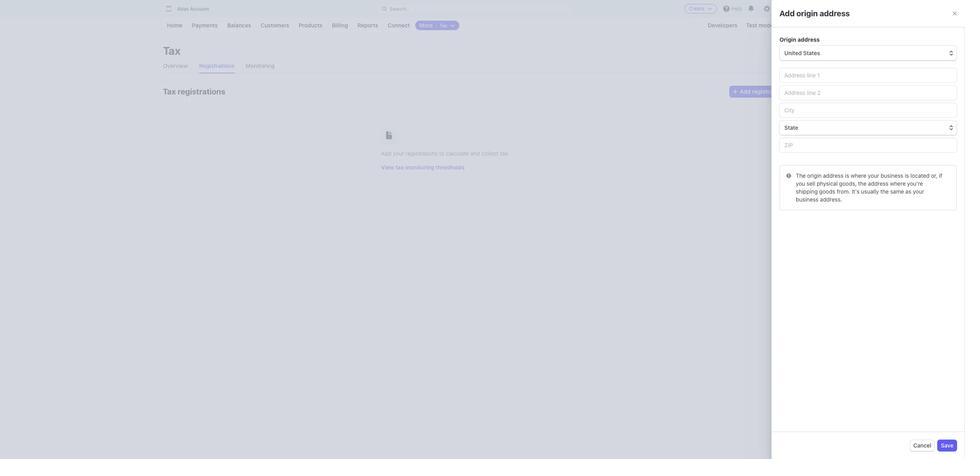 Task type: vqa. For each thing, say whether or not it's contained in the screenshot.
registrations
yes



Task type: describe. For each thing, give the bounding box(es) containing it.
tax for tax
[[163, 44, 181, 57]]

City text field
[[780, 103, 957, 118]]

monitoring
[[405, 164, 434, 171]]

registration
[[752, 88, 783, 95]]

add your registrations to calculate and collect tax.
[[381, 150, 510, 157]]

create button
[[684, 4, 717, 14]]

it's
[[852, 188, 860, 195]]

tax for tax registrations
[[163, 87, 176, 96]]

add for add your registrations to calculate and collect tax.
[[381, 150, 391, 157]]

1 horizontal spatial business
[[881, 172, 904, 179]]

calculate
[[446, 150, 469, 157]]

1 horizontal spatial your
[[868, 172, 879, 179]]

the
[[796, 172, 806, 179]]

create
[[689, 6, 705, 12]]

1 vertical spatial the
[[881, 188, 889, 195]]

goods
[[819, 188, 835, 195]]

united states button
[[780, 46, 957, 61]]

0 horizontal spatial your
[[393, 150, 404, 157]]

Address line 2 text field
[[780, 86, 957, 100]]

add for add origin address
[[780, 9, 795, 18]]

save button
[[938, 440, 957, 451]]

2 horizontal spatial your
[[913, 188, 924, 195]]

1 vertical spatial business
[[796, 196, 819, 203]]

add origin address
[[780, 9, 850, 18]]

0 horizontal spatial the
[[858, 180, 867, 187]]

add registration
[[740, 88, 783, 95]]

view
[[381, 164, 394, 171]]

physical
[[817, 180, 838, 187]]

as
[[906, 188, 912, 195]]

notifications image
[[748, 6, 755, 12]]

0 vertical spatial registrations
[[178, 87, 225, 96]]

if
[[939, 172, 943, 179]]

shipping
[[796, 188, 818, 195]]



Task type: locate. For each thing, give the bounding box(es) containing it.
origin
[[780, 36, 796, 43]]

your up tax
[[393, 150, 404, 157]]

thresholds
[[436, 164, 464, 171]]

0 vertical spatial your
[[393, 150, 404, 157]]

usually
[[861, 188, 879, 195]]

view tax monitoring thresholds link
[[381, 164, 464, 171]]

1 horizontal spatial where
[[890, 180, 906, 187]]

address.
[[820, 196, 842, 203]]

is
[[845, 172, 849, 179], [905, 172, 909, 179]]

to
[[439, 150, 445, 157]]

0 vertical spatial business
[[881, 172, 904, 179]]

states
[[803, 50, 820, 57]]

located
[[911, 172, 930, 179]]

1 horizontal spatial registrations
[[406, 150, 438, 157]]

the origin address is where your business is located or, if you sell physical goods, the address where you're shipping goods from. it's usually the same as your business address.
[[796, 172, 943, 203]]

save
[[941, 442, 954, 449]]

cancel button
[[910, 440, 935, 451]]

0 horizontal spatial where
[[851, 172, 867, 179]]

tax.
[[500, 150, 510, 157]]

0 vertical spatial origin
[[797, 9, 818, 18]]

1 tax from the top
[[163, 44, 181, 57]]

where up goods,
[[851, 172, 867, 179]]

add up view
[[381, 150, 391, 157]]

1 vertical spatial origin
[[807, 172, 822, 179]]

tax
[[396, 164, 404, 171]]

0 horizontal spatial is
[[845, 172, 849, 179]]

is up you're
[[905, 172, 909, 179]]

united
[[785, 50, 802, 57]]

add up origin
[[780, 9, 795, 18]]

add for add registration
[[740, 88, 751, 95]]

where up the same
[[890, 180, 906, 187]]

0 vertical spatial the
[[858, 180, 867, 187]]

add
[[780, 9, 795, 18], [740, 88, 751, 95], [381, 150, 391, 157]]

add inside button
[[740, 88, 751, 95]]

0 vertical spatial where
[[851, 172, 867, 179]]

business
[[881, 172, 904, 179], [796, 196, 819, 203]]

origin for the
[[807, 172, 822, 179]]

2 vertical spatial add
[[381, 150, 391, 157]]

1 horizontal spatial is
[[905, 172, 909, 179]]

the left the same
[[881, 188, 889, 195]]

business up the same
[[881, 172, 904, 179]]

0 horizontal spatial business
[[796, 196, 819, 203]]

from.
[[837, 188, 850, 195]]

sell
[[807, 180, 815, 187]]

2 vertical spatial your
[[913, 188, 924, 195]]

0 vertical spatial add
[[780, 9, 795, 18]]

2 horizontal spatial add
[[780, 9, 795, 18]]

1 vertical spatial add
[[740, 88, 751, 95]]

1 is from the left
[[845, 172, 849, 179]]

add registration button
[[730, 86, 786, 97]]

0 horizontal spatial add
[[381, 150, 391, 157]]

business down shipping
[[796, 196, 819, 203]]

your
[[393, 150, 404, 157], [868, 172, 879, 179], [913, 188, 924, 195]]

ZIP text field
[[780, 138, 957, 153]]

the up it's
[[858, 180, 867, 187]]

tax registrations
[[163, 87, 225, 96]]

tax
[[163, 44, 181, 57], [163, 87, 176, 96]]

same
[[890, 188, 904, 195]]

add left registration
[[740, 88, 751, 95]]

collect
[[482, 150, 499, 157]]

origin inside the origin address is where your business is located or, if you sell physical goods, the address where you're shipping goods from. it's usually the same as your business address.
[[807, 172, 822, 179]]

origin for add
[[797, 9, 818, 18]]

or,
[[931, 172, 938, 179]]

origin
[[797, 9, 818, 18], [807, 172, 822, 179]]

goods,
[[839, 180, 857, 187]]

view tax monitoring thresholds
[[381, 164, 464, 171]]

1 vertical spatial where
[[890, 180, 906, 187]]

your up usually at the top right of the page
[[868, 172, 879, 179]]

is up goods,
[[845, 172, 849, 179]]

where
[[851, 172, 867, 179], [890, 180, 906, 187]]

1 horizontal spatial the
[[881, 188, 889, 195]]

Address line 1 text field
[[780, 68, 957, 83]]

and
[[471, 150, 480, 157]]

address
[[820, 9, 850, 18], [798, 36, 820, 43], [823, 172, 844, 179], [868, 180, 889, 187]]

1 vertical spatial tax
[[163, 87, 176, 96]]

origin up origin address
[[797, 9, 818, 18]]

origin address
[[780, 36, 820, 43]]

registrations
[[178, 87, 225, 96], [406, 150, 438, 157]]

you're
[[907, 180, 923, 187]]

your down you're
[[913, 188, 924, 195]]

1 vertical spatial registrations
[[406, 150, 438, 157]]

0 horizontal spatial registrations
[[178, 87, 225, 96]]

you
[[796, 180, 805, 187]]

1 horizontal spatial add
[[740, 88, 751, 95]]

1 vertical spatial your
[[868, 172, 879, 179]]

0 vertical spatial tax
[[163, 44, 181, 57]]

cancel
[[914, 442, 932, 449]]

2 tax from the top
[[163, 87, 176, 96]]

origin up sell on the top of page
[[807, 172, 822, 179]]

united states
[[785, 50, 820, 57]]

the
[[858, 180, 867, 187], [881, 188, 889, 195]]

2 is from the left
[[905, 172, 909, 179]]



